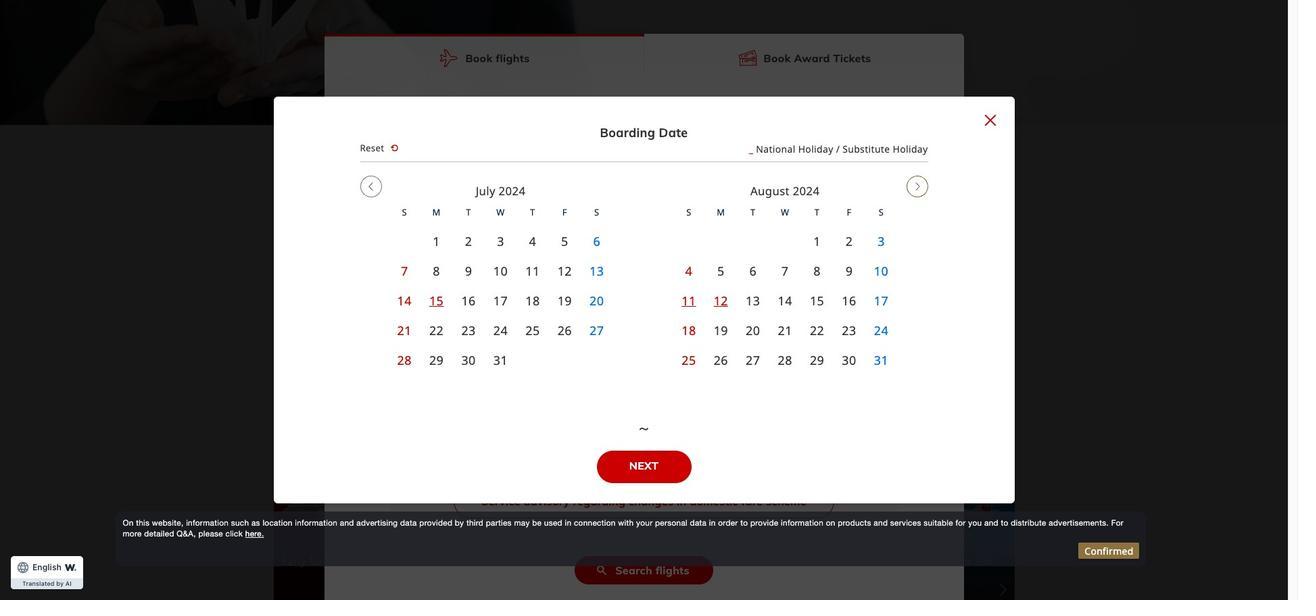 Task type: describe. For each thing, give the bounding box(es) containing it.
0 horizontal spatial 12 button
[[549, 256, 581, 286]]

2 for 8
[[846, 233, 853, 249]]

0 horizontal spatial 11 button
[[517, 256, 549, 286]]

2 24 from the left
[[875, 323, 889, 339]]

book for book early and travel for less with special saver fare!
[[850, 555, 875, 568]]

2 16 from the left
[[842, 293, 857, 309]]

1 28 button from the left
[[389, 346, 421, 375]]

0 horizontal spatial 18
[[526, 293, 540, 309]]

1 24 button from the left
[[485, 316, 517, 346]]

new
[[510, 555, 532, 568]]

0 horizontal spatial 13 button
[[581, 256, 613, 286]]

search flights button
[[575, 557, 714, 585]]

may
[[514, 519, 530, 529]]

national
[[756, 143, 796, 155]]

for
[[1112, 519, 1124, 529]]

such
[[231, 519, 249, 529]]

10 for 2nd 10 button from right
[[494, 263, 508, 279]]

1 horizontal spatial in
[[603, 299, 612, 311]]

1 23 from the left
[[462, 323, 476, 339]]

14 for 2nd 14 button from left
[[778, 293, 793, 309]]

sale
[[415, 555, 435, 568]]

～
[[639, 422, 650, 437]]

2 17 from the left
[[875, 293, 889, 309]]

0 horizontal spatial 6 button
[[581, 226, 613, 256]]

provide
[[751, 519, 779, 529]]

5 for 5 button to the left
[[561, 233, 569, 249]]

0 horizontal spatial one-way
[[437, 235, 486, 251]]

july
[[476, 183, 496, 199]]

1 please from the left
[[402, 264, 436, 279]]

1 horizontal spatial 18 button
[[673, 316, 705, 346]]

1 15 button from the left
[[421, 286, 453, 316]]

please inside on this website, information such as location information and advertising data provided by third parties may be used in connection with your personal data in order to provide information on products and services suitable for you and to distribute advertisements. for more detailed q&a, please click
[[199, 529, 223, 539]]

1 data from the left
[[401, 519, 417, 529]]

2 7 from the left
[[782, 263, 789, 279]]

please inside the if you wish to apply the discounts for jal card, shareholder, etc., please select the discount from "discounts for limited passenger" and search.
[[760, 444, 794, 459]]

31 for first 31 button from left
[[494, 352, 508, 369]]

order
[[719, 519, 738, 529]]

1 8 from the left
[[433, 263, 440, 279]]

2 31 button from the left
[[866, 346, 898, 375]]

search
[[616, 564, 653, 578]]

1 vertical spatial way
[[464, 235, 486, 251]]

1 14 button from the left
[[389, 286, 421, 316]]

for down 'flight' at right
[[694, 317, 705, 327]]

this
[[136, 519, 150, 529]]

into
[[488, 555, 507, 568]]

2 button for 8
[[834, 226, 866, 256]]

j
[[515, 351, 519, 366]]

0 vertical spatial 4
[[529, 233, 537, 249]]

0 horizontal spatial select
[[439, 264, 469, 279]]

friday element for 12
[[549, 200, 581, 226]]

substitute
[[843, 143, 891, 155]]

1 horizontal spatial 13 button
[[737, 286, 770, 316]]

deals
[[333, 555, 359, 568]]

0 horizontal spatial 18 button
[[517, 286, 549, 316]]

one-way inside button
[[620, 119, 669, 133]]

be
[[533, 519, 542, 529]]

1 horizontal spatial 26 button
[[705, 346, 737, 375]]

0 horizontal spatial discounts
[[566, 425, 621, 439]]

next
[[630, 460, 659, 473]]

1 horizontal spatial 13
[[746, 293, 761, 309]]

1 16 button from the left
[[453, 286, 485, 316]]

website,
[[152, 519, 184, 529]]

5 for the rightmost 5 button
[[718, 263, 725, 279]]

1 horizontal spatial 20 button
[[737, 316, 770, 346]]

passenger"
[[607, 461, 667, 476]]

14 for 1st 14 button from left
[[397, 293, 412, 309]]

fare!
[[942, 569, 965, 582]]

travel
[[927, 555, 955, 568]]

for up the card,
[[624, 425, 640, 439]]

monday element for 5
[[705, 200, 737, 226]]

1 horizontal spatial 12 button
[[705, 286, 737, 316]]

0 vertical spatial passenger
[[736, 317, 777, 327]]

receipts/
[[850, 299, 893, 311]]

2 7 button from the left
[[770, 256, 802, 286]]

1 holiday from the left
[[799, 143, 834, 155]]

personal
[[656, 519, 688, 529]]

2 holiday from the left
[[893, 143, 929, 155]]

1 horizontal spatial discounts
[[652, 317, 691, 327]]

2 14 button from the left
[[770, 286, 802, 316]]

domestic flights
[[663, 442, 741, 455]]

a350
[[701, 555, 725, 568]]

sunday element for 4
[[673, 200, 705, 226]]

2 for 11
[[465, 233, 472, 249]]

1 date. from the left
[[402, 277, 428, 292]]

21 for 2nd 21 button from the right
[[397, 323, 412, 339]]

flash
[[386, 555, 412, 568]]

2 please select a date. from the left
[[521, 264, 598, 292]]

0 horizontal spatial in
[[565, 519, 572, 529]]

for down discounts
[[549, 461, 564, 476]]

2 horizontal spatial class
[[487, 351, 513, 366]]

0 horizontal spatial 27 button
[[581, 316, 613, 346]]

boarding/
[[525, 299, 572, 311]]

wednesday element for 10
[[485, 200, 517, 226]]

date
[[659, 125, 688, 141]]

19 for '19' button to the right
[[714, 323, 729, 339]]

1 10 button from the left
[[485, 256, 517, 286]]

1 horizontal spatial 5 button
[[705, 256, 737, 286]]

1 8 button from the left
[[421, 256, 453, 286]]

1 horizontal spatial 25 button
[[673, 346, 705, 375]]

and left "advertising"
[[340, 519, 354, 529]]

fly into new sky with jal link
[[463, 433, 636, 601]]

1 horizontal spatial 4 button
[[673, 256, 705, 286]]

book for book award tickets
[[764, 51, 791, 65]]

9 for second 9 button
[[846, 263, 853, 279]]

0 vertical spatial discounts for limited passenger
[[652, 317, 777, 327]]

25 for the left 25 button
[[526, 323, 540, 339]]

1 21 button from the left
[[389, 316, 421, 346]]

1 22 from the left
[[430, 323, 444, 339]]

28 for second 28 button from the right
[[397, 352, 412, 369]]

1 horizontal spatial 19 button
[[705, 316, 737, 346]]

1 please select a date. from the left
[[402, 264, 479, 292]]

1 horizontal spatial 6
[[750, 263, 757, 279]]

1 24 from the left
[[494, 323, 508, 339]]

special
[[874, 569, 909, 582]]

2 23 from the left
[[842, 323, 857, 339]]

2 horizontal spatial in
[[710, 519, 716, 529]]

less
[[976, 555, 995, 568]]

and left distribute
[[985, 519, 999, 529]]

1 vertical spatial one-
[[437, 235, 464, 251]]

t for the thursday element related to 8
[[815, 207, 820, 219]]

level
[[750, 569, 773, 582]]

0 vertical spatial 6
[[594, 233, 601, 249]]

_
[[749, 143, 754, 155]]

fare
[[362, 555, 383, 568]]

1 horizontal spatial 18
[[682, 323, 697, 339]]

0 horizontal spatial by
[[56, 580, 64, 588]]

bookings
[[416, 299, 459, 311]]

early-bird deals fare flash sale
[[282, 555, 435, 568]]

1 horizontal spatial 1
[[686, 270, 692, 286]]

0 horizontal spatial 5 button
[[549, 226, 581, 256]]

0 horizontal spatial a
[[472, 264, 479, 279]]

0 horizontal spatial 13
[[590, 263, 604, 279]]

1 vertical spatial 12
[[714, 293, 729, 309]]

by inside on this website, information such as location information and advertising data provided by third parties may be used in connection with your personal data in order to provide information on products and services suitable for you and to distribute advertisements. for more detailed q&a, please click
[[455, 519, 464, 529]]

/
[[837, 143, 840, 155]]

flights
[[710, 442, 741, 455]]

a inside airbus a350 experience a new level of comfort!
[[718, 569, 724, 582]]

book early and travel for less with special saver fare!
[[850, 555, 995, 582]]

parties
[[486, 519, 512, 529]]

click
[[226, 529, 243, 539]]

1 horizontal spatial 11 button
[[673, 286, 705, 316]]

no discount
[[664, 351, 725, 366]]

select inside the if you wish to apply the discounts for jal card, shareholder, etc., please select the discount from "discounts for limited passenger" and search.
[[797, 444, 828, 459]]

confirmed button
[[1079, 543, 1140, 560]]

1 horizontal spatial a
[[592, 264, 598, 279]]

11 for the right 11 'button'
[[682, 293, 697, 309]]

discount inside the if you wish to apply the discounts for jal card, shareholder, etc., please select the discount from "discounts for limited passenger" and search.
[[412, 461, 457, 476]]

sunday element for 7
[[389, 200, 421, 226]]

airbus a350 experience a new level of comfort!
[[661, 555, 786, 597]]

way inside button
[[646, 119, 669, 133]]

s for sunday 'element' for 4
[[687, 207, 692, 219]]

2 22 from the left
[[810, 323, 825, 339]]

s for 10 saturday 'element'
[[879, 207, 884, 219]]

1 for 7
[[814, 233, 821, 249]]

0 horizontal spatial with
[[555, 555, 576, 568]]

31 for 1st 31 button from the right
[[875, 352, 889, 369]]

book award tickets link
[[644, 34, 964, 83]]

3 button for 9
[[866, 226, 898, 256]]

15 for 1st 15 button from left
[[430, 293, 444, 309]]

fly
[[471, 555, 485, 568]]

2 data from the left
[[690, 519, 707, 529]]

wish
[[445, 444, 469, 459]]

0 horizontal spatial 26 button
[[549, 316, 581, 346]]

airbus
[[661, 555, 698, 568]]

early
[[878, 555, 903, 568]]

book early and travel for less with special saver fare! link
[[842, 433, 1015, 601]]

1 button for 10
[[421, 226, 453, 256]]

here. link
[[245, 529, 264, 539]]

1 vertical spatial limited
[[644, 425, 682, 439]]

used
[[544, 519, 563, 529]]

1 7 from the left
[[401, 263, 408, 279]]

experience
[[661, 569, 715, 582]]

and inside the 'book early and travel for less with special saver fare!'
[[905, 555, 924, 568]]

check-
[[572, 299, 603, 311]]

and left services
[[874, 519, 888, 529]]

1 horizontal spatial 27
[[746, 352, 761, 369]]

reset
[[360, 142, 384, 154]]

you inside on this website, information such as location information and advertising data provided by third parties may be used in connection with your personal data in order to provide information on products and services suitable for you and to distribute advertisements. for more detailed q&a, please click
[[969, 519, 983, 529]]

reset button
[[360, 142, 401, 154]]

products
[[838, 519, 872, 529]]

2 23 button from the left
[[834, 316, 866, 346]]

2 date. from the left
[[521, 277, 548, 292]]

next month image
[[907, 176, 929, 198]]

1 22 button from the left
[[421, 316, 453, 346]]

9 for first 9 button from left
[[465, 263, 472, 279]]

economy class + class j
[[402, 351, 519, 366]]

from
[[460, 461, 486, 476]]

for inside on this website, information such as location information and advertising data provided by third parties may be used in connection with your personal data in order to provide information on products and services suitable for you and to distribute advertisements. for more detailed q&a, please click
[[956, 519, 966, 529]]

2 information from the left
[[295, 519, 338, 529]]

2 24 button from the left
[[866, 316, 898, 346]]

award
[[795, 51, 831, 65]]

location
[[263, 519, 293, 529]]

1 vertical spatial 4
[[686, 263, 693, 279]]

august
[[751, 183, 790, 199]]

2 horizontal spatial limited
[[707, 317, 734, 327]]

s for saturday 'element' associated with 13
[[595, 207, 600, 219]]

2 29 button from the left
[[802, 346, 834, 375]]

2 the from the left
[[831, 444, 848, 459]]

0 horizontal spatial jal
[[579, 555, 594, 568]]

0 horizontal spatial 25 button
[[517, 316, 549, 346]]

english
[[32, 563, 61, 573]]

tickets
[[834, 51, 872, 65]]

15 for 2nd 15 button
[[810, 293, 825, 309]]

2 8 from the left
[[814, 263, 821, 279]]

2 0 from the left
[[749, 270, 755, 286]]

1 horizontal spatial select
[[558, 264, 589, 279]]

1 horizontal spatial class
[[451, 351, 476, 366]]

29 for 2nd 29 button from the right
[[430, 352, 444, 369]]

advertising
[[357, 519, 398, 529]]

apply
[[486, 444, 515, 459]]

early-
[[282, 555, 310, 568]]

2 please from the left
[[521, 264, 555, 279]]

2 22 button from the left
[[802, 316, 834, 346]]

25 for the rightmost 25 button
[[682, 352, 697, 369]]

1 vertical spatial passenger
[[685, 425, 743, 439]]

t for 9 tuesday element
[[466, 207, 471, 219]]

status
[[720, 299, 750, 311]]

friday element for 9
[[834, 200, 866, 226]]

29 for second 29 button from the left
[[810, 352, 825, 369]]

advertisements.
[[1050, 519, 1110, 529]]

one-way button
[[560, 114, 729, 139]]

certificates
[[868, 313, 921, 325]]

services
[[891, 519, 922, 529]]

book award tickets tab list
[[324, 34, 964, 83]]

0 vertical spatial 27
[[590, 323, 604, 339]]

1 horizontal spatial 6 button
[[737, 256, 770, 286]]

q&a,
[[177, 529, 196, 539]]



Task type: vqa. For each thing, say whether or not it's contained in the screenshot.


Task type: locate. For each thing, give the bounding box(es) containing it.
wovn.io | make your website multilingual image
[[64, 565, 78, 571]]

2 w from the left
[[781, 207, 790, 219]]

0 horizontal spatial 28
[[397, 352, 412, 369]]

1 3 from the left
[[497, 233, 505, 249]]

5 button up flight status
[[705, 256, 737, 286]]

date.
[[402, 277, 428, 292], [521, 277, 548, 292]]

search.
[[693, 461, 731, 476]]

1 horizontal spatial 29 button
[[802, 346, 834, 375]]

2 vertical spatial limited
[[567, 461, 604, 476]]

as
[[252, 519, 260, 529]]

2 14 from the left
[[778, 293, 793, 309]]

with inside the 'book early and travel for less with special saver fare!'
[[850, 569, 871, 582]]

on
[[123, 519, 134, 529]]

monday element for 8
[[421, 200, 453, 226]]

1 horizontal spatial 16
[[842, 293, 857, 309]]

1 31 from the left
[[494, 352, 508, 369]]

sky
[[535, 555, 552, 568]]

0 horizontal spatial you
[[423, 444, 442, 459]]

2 10 from the left
[[875, 263, 889, 279]]

please
[[760, 444, 794, 459], [199, 529, 223, 539]]

5 up flight status
[[718, 263, 725, 279]]

1 9 button from the left
[[453, 256, 485, 286]]

2 thursday element from the left
[[802, 200, 834, 226]]

0 up status
[[749, 270, 755, 286]]

here.
[[245, 529, 264, 539]]

previous month image
[[360, 176, 382, 198]]

0 horizontal spatial 14
[[397, 293, 412, 309]]

0 horizontal spatial 1
[[433, 233, 440, 249]]

1 w from the left
[[497, 207, 505, 219]]

0 horizontal spatial 28 button
[[389, 346, 421, 375]]

your
[[637, 519, 653, 529]]

limited down flight status
[[707, 317, 734, 327]]

22 button
[[421, 316, 453, 346], [802, 316, 834, 346]]

1 17 button from the left
[[485, 286, 517, 316]]

m for 8
[[433, 207, 441, 219]]

boarding/ check-in
[[525, 299, 612, 311]]

0 horizontal spatial 17
[[494, 293, 508, 309]]

0 horizontal spatial date.
[[402, 277, 428, 292]]

1 horizontal spatial 4
[[686, 263, 693, 279]]

search flights
[[616, 564, 690, 578]]

7
[[401, 263, 408, 279], [782, 263, 789, 279]]

one-
[[620, 119, 646, 133], [437, 235, 464, 251]]

2 16 button from the left
[[834, 286, 866, 316]]

20 for 20 button to the right
[[746, 323, 761, 339]]

16 button
[[453, 286, 485, 316], [834, 286, 866, 316]]

6 button up check-
[[581, 226, 613, 256]]

3 information from the left
[[781, 519, 824, 529]]

26 down 'boarding/ check-in'
[[558, 323, 572, 339]]

book inside the 'book early and travel for less with special saver fare!'
[[850, 555, 875, 568]]

0 horizontal spatial 21
[[397, 323, 412, 339]]

1 vertical spatial with
[[555, 555, 576, 568]]

on this website, information such as location information and advertising data provided by third parties may be used in connection with your personal data in order to provide information on products and services suitable for you and to distribute advertisements. for more detailed q&a, please click
[[123, 519, 1124, 539]]

suitable
[[924, 519, 954, 529]]

12 button
[[549, 256, 581, 286], [705, 286, 737, 316]]

31 button right +
[[485, 346, 517, 375]]

1 horizontal spatial monday element
[[705, 200, 737, 226]]

august 2024
[[751, 183, 820, 199]]

1 30 button from the left
[[453, 346, 485, 375]]

2 30 button from the left
[[834, 346, 866, 375]]

w down july 2024
[[497, 207, 505, 219]]

11 button up the boarding/
[[517, 256, 549, 286]]

t for the thursday element for 11
[[530, 207, 536, 219]]

provided
[[420, 519, 453, 529]]

1 button up bookings
[[421, 226, 453, 256]]

17 button
[[485, 286, 517, 316], [866, 286, 898, 316]]

21 button down manage
[[389, 316, 421, 346]]

limited up the card,
[[644, 425, 682, 439]]

0 vertical spatial jal
[[611, 444, 627, 459]]

1 for 10
[[433, 233, 440, 249]]

consent banner dialog
[[116, 512, 1147, 567]]

9 button
[[453, 256, 485, 286], [834, 256, 866, 286]]

please up the boarding/
[[521, 264, 555, 279]]

1 horizontal spatial 17
[[875, 293, 889, 309]]

for right the suitable
[[956, 519, 966, 529]]

0 horizontal spatial 15 button
[[421, 286, 453, 316]]

1 horizontal spatial by
[[455, 519, 464, 529]]

1 horizontal spatial to
[[741, 519, 748, 529]]

18 button up no discount
[[673, 316, 705, 346]]

None text field
[[423, 164, 579, 216], [696, 164, 852, 216], [423, 164, 579, 216], [696, 164, 852, 216]]

bird
[[310, 555, 330, 568]]

discounts for limited passenger up the card,
[[566, 425, 743, 439]]

f for 9
[[847, 207, 852, 219]]

limited inside the if you wish to apply the discounts for jal card, shareholder, etc., please select the discount from "discounts for limited passenger" and search.
[[567, 461, 604, 476]]

0 horizontal spatial 20
[[590, 293, 604, 309]]

2 m from the left
[[717, 207, 725, 219]]

26 for the rightmost 26 button
[[714, 352, 729, 369]]

15 right manage
[[430, 293, 444, 309]]

13
[[590, 263, 604, 279], [746, 293, 761, 309]]

0 horizontal spatial the
[[518, 444, 535, 459]]

detailed
[[144, 529, 174, 539]]

25 right no
[[682, 352, 697, 369]]

2 t from the left
[[530, 207, 536, 219]]

2024 for 8
[[793, 183, 820, 199]]

1 horizontal spatial w
[[781, 207, 790, 219]]

0 horizontal spatial 19 button
[[549, 286, 581, 316]]

21
[[397, 323, 412, 339], [778, 323, 793, 339]]

1 vertical spatial 13
[[746, 293, 761, 309]]

+
[[479, 351, 485, 366]]

tuesday element
[[453, 200, 485, 226], [737, 200, 770, 226]]

0 horizontal spatial 8
[[433, 263, 440, 279]]

1 horizontal spatial 23 button
[[834, 316, 866, 346]]

24 up economy class + class j
[[494, 323, 508, 339]]

0 horizontal spatial 4 button
[[517, 226, 549, 256]]

1 horizontal spatial 3
[[878, 233, 885, 249]]

in right used
[[565, 519, 572, 529]]

1 up bookings
[[433, 233, 440, 249]]

boarding
[[600, 125, 656, 141]]

1 28 from the left
[[397, 352, 412, 369]]

to inside the if you wish to apply the discounts for jal card, shareholder, etc., please select the discount from "discounts for limited passenger" and search.
[[472, 444, 483, 459]]

4 t from the left
[[815, 207, 820, 219]]

discounts down 'flight' at right
[[652, 317, 691, 327]]

1 s from the left
[[402, 207, 407, 219]]

29 down boarding
[[810, 352, 825, 369]]

2 3 from the left
[[878, 233, 885, 249]]

flights
[[656, 564, 690, 578]]

14 button right status
[[770, 286, 802, 316]]

manage bookings link
[[350, 248, 484, 334]]

15 up boarding
[[810, 293, 825, 309]]

etc.,
[[734, 444, 757, 459]]

0 vertical spatial 13
[[590, 263, 604, 279]]

flight status
[[690, 299, 750, 311]]

1 0 from the left
[[718, 270, 725, 286]]

23 button down the receipts/
[[834, 316, 866, 346]]

0 horizontal spatial 12
[[558, 263, 572, 279]]

information up bird
[[295, 519, 338, 529]]

2 monday element from the left
[[705, 200, 737, 226]]

wednesday element
[[485, 200, 517, 226], [770, 200, 802, 226]]

3 s from the left
[[687, 207, 692, 219]]

12 up no discount
[[714, 293, 729, 309]]

0 vertical spatial one-way
[[620, 119, 669, 133]]

1 31 button from the left
[[485, 346, 517, 375]]

please right etc.,
[[760, 444, 794, 459]]

2024 right july
[[499, 183, 526, 199]]

ai
[[65, 580, 72, 588]]

and inside the if you wish to apply the discounts for jal card, shareholder, etc., please select the discount from "discounts for limited passenger" and search.
[[670, 461, 690, 476]]

0 horizontal spatial to
[[472, 444, 483, 459]]

2 2 from the left
[[846, 233, 853, 249]]

2 21 from the left
[[778, 323, 793, 339]]

thursday element down august 2024
[[802, 200, 834, 226]]

1 10 from the left
[[494, 263, 508, 279]]

select
[[439, 264, 469, 279], [558, 264, 589, 279], [797, 444, 828, 459]]

13 up check-
[[590, 263, 604, 279]]

16
[[462, 293, 476, 309], [842, 293, 857, 309]]

0 horizontal spatial 27
[[590, 323, 604, 339]]

1 horizontal spatial friday element
[[834, 200, 866, 226]]

1 vertical spatial 5
[[718, 263, 725, 279]]

translated by ai
[[22, 580, 72, 588]]

10 for 1st 10 button from the right
[[875, 263, 889, 279]]

9
[[465, 263, 472, 279], [846, 263, 853, 279]]

1 2024 from the left
[[499, 183, 526, 199]]

1 21 from the left
[[397, 323, 412, 339]]

1 horizontal spatial m
[[717, 207, 725, 219]]

2 vertical spatial with
[[850, 569, 871, 582]]

1 horizontal spatial 2 button
[[834, 226, 866, 256]]

select up bookings
[[439, 264, 469, 279]]

23 button
[[453, 316, 485, 346], [834, 316, 866, 346]]

0 horizontal spatial book
[[764, 51, 791, 65]]

1 horizontal spatial with
[[618, 519, 634, 529]]

0 horizontal spatial 7
[[401, 263, 408, 279]]

1 information from the left
[[186, 519, 229, 529]]

domestic
[[663, 442, 707, 455]]

17 left the boarding/
[[494, 293, 508, 309]]

1 friday element from the left
[[549, 200, 581, 226]]

27 button down status
[[737, 346, 770, 375]]

31 down 'certificates'
[[875, 352, 889, 369]]

1 monday element from the left
[[421, 200, 453, 226]]

1 vertical spatial book
[[850, 555, 875, 568]]

22
[[430, 323, 444, 339], [810, 323, 825, 339]]

25 button down the boarding/
[[517, 316, 549, 346]]

boarding date
[[600, 125, 688, 141]]

and up saver
[[905, 555, 924, 568]]

0 horizontal spatial 10
[[494, 263, 508, 279]]

11 for left 11 'button'
[[526, 263, 540, 279]]

2 28 from the left
[[778, 352, 793, 369]]

1 horizontal spatial limited
[[644, 425, 682, 439]]

13 button right 'flight' at right
[[737, 286, 770, 316]]

1 m from the left
[[433, 207, 441, 219]]

a
[[472, 264, 479, 279], [592, 264, 598, 279], [718, 569, 724, 582]]

13 right 'flight' at right
[[746, 293, 761, 309]]

with right sky
[[555, 555, 576, 568]]

s for 7 sunday 'element'
[[402, 207, 407, 219]]

1 f from the left
[[563, 207, 567, 219]]

book inside tab list
[[764, 51, 791, 65]]

0 horizontal spatial 29
[[430, 352, 444, 369]]

limited down discounts
[[567, 461, 604, 476]]

of
[[776, 569, 786, 582]]

25 down the boarding/
[[526, 323, 540, 339]]

3 for 12
[[497, 233, 505, 249]]

28
[[397, 352, 412, 369], [778, 352, 793, 369]]

20 button right the boarding/
[[581, 286, 613, 316]]

20 down status
[[746, 323, 761, 339]]

thursday element for 11
[[517, 200, 549, 226]]

21 button left boarding
[[770, 316, 802, 346]]

holiday
[[799, 143, 834, 155], [893, 143, 929, 155]]

11 left status
[[682, 293, 697, 309]]

1 horizontal spatial 3 button
[[866, 226, 898, 256]]

10
[[494, 263, 508, 279], [875, 263, 889, 279]]

3 t from the left
[[751, 207, 756, 219]]

3 for 9
[[878, 233, 885, 249]]

1 horizontal spatial wednesday element
[[770, 200, 802, 226]]

0 horizontal spatial 20 button
[[581, 286, 613, 316]]

2 horizontal spatial to
[[1002, 519, 1009, 529]]

book left the "award"
[[764, 51, 791, 65]]

with inside on this website, information such as location information and advertising data provided by third parties may be used in connection with your personal data in order to provide information on products and services suitable for you and to distribute advertisements. for more detailed q&a, please click
[[618, 519, 634, 529]]

1 vertical spatial 20
[[746, 323, 761, 339]]

2 29 from the left
[[810, 352, 825, 369]]

5 up 'boarding/ check-in'
[[561, 233, 569, 249]]

1 9 from the left
[[465, 263, 472, 279]]

2024 for 11
[[499, 183, 526, 199]]

1 button
[[421, 226, 453, 256], [802, 226, 834, 256]]

0 horizontal spatial 1 button
[[421, 226, 453, 256]]

2 31 from the left
[[875, 352, 889, 369]]

1 17 from the left
[[494, 293, 508, 309]]

0 horizontal spatial tuesday element
[[453, 200, 485, 226]]

no
[[664, 351, 679, 366]]

2 17 button from the left
[[866, 286, 898, 316]]

0 horizontal spatial sunday element
[[389, 200, 421, 226]]

1 2 from the left
[[465, 233, 472, 249]]

you inside the if you wish to apply the discounts for jal card, shareholder, etc., please select the discount from "discounts for limited passenger" and search.
[[423, 444, 442, 459]]

to left distribute
[[1002, 519, 1009, 529]]

for right discounts
[[592, 444, 608, 459]]

friday element
[[549, 200, 581, 226], [834, 200, 866, 226]]

0 vertical spatial book
[[764, 51, 791, 65]]

1 7 button from the left
[[389, 256, 421, 286]]

2 3 button from the left
[[866, 226, 898, 256]]

1 tuesday element from the left
[[453, 200, 485, 226]]

16 button left 'certificates'
[[834, 286, 866, 316]]

18 left check-
[[526, 293, 540, 309]]

1 thursday element from the left
[[517, 200, 549, 226]]

if you wish to apply the discounts for jal card, shareholder, etc., please select the discount from "discounts for limited passenger" and search.
[[412, 444, 848, 476]]

third
[[467, 519, 484, 529]]

boarding
[[823, 313, 865, 325]]

f for 12
[[563, 207, 567, 219]]

0 vertical spatial 25
[[526, 323, 540, 339]]

1 horizontal spatial 2024
[[793, 183, 820, 199]]

4 s from the left
[[879, 207, 884, 219]]

28 for first 28 button from the right
[[778, 352, 793, 369]]

w
[[497, 207, 505, 219], [781, 207, 790, 219]]

19
[[558, 293, 572, 309], [714, 323, 729, 339]]

0 vertical spatial 18
[[526, 293, 540, 309]]

27 down status
[[746, 352, 761, 369]]

class left +
[[451, 351, 476, 366]]

1 horizontal spatial 25
[[682, 352, 697, 369]]

0 horizontal spatial data
[[401, 519, 417, 529]]

1 button for 7
[[802, 226, 834, 256]]

26 button right no
[[705, 346, 737, 375]]

distribute
[[1011, 519, 1047, 529]]

14 left bookings
[[397, 293, 412, 309]]

0 vertical spatial one-
[[620, 119, 646, 133]]

saturday element
[[581, 200, 613, 226], [866, 200, 898, 226]]

thursday element for 8
[[802, 200, 834, 226]]

w for 10
[[497, 207, 505, 219]]

discount right no
[[681, 351, 725, 366]]

w for 7
[[781, 207, 790, 219]]

23 button up economy class + class j
[[453, 316, 485, 346]]

2 1 button from the left
[[802, 226, 834, 256]]

1 the from the left
[[518, 444, 535, 459]]

19 for leftmost '19' button
[[558, 293, 572, 309]]

1 horizontal spatial sunday element
[[673, 200, 705, 226]]

1 horizontal spatial date.
[[521, 277, 548, 292]]

16 button up economy class + class j
[[453, 286, 485, 316]]

2 15 button from the left
[[802, 286, 834, 316]]

monday element
[[421, 200, 453, 226], [705, 200, 737, 226]]

wednesday element down july 2024
[[485, 200, 517, 226]]

0 vertical spatial discount
[[681, 351, 725, 366]]

8 button up boarding
[[802, 256, 834, 286]]

next link
[[597, 451, 692, 484]]

select right etc.,
[[797, 444, 828, 459]]

0 horizontal spatial 14 button
[[389, 286, 421, 316]]

0 horizontal spatial 26
[[558, 323, 572, 339]]

2 button for 11
[[453, 226, 485, 256]]

19 button
[[549, 286, 581, 316], [705, 316, 737, 346]]

book left early
[[850, 555, 875, 568]]

27 down check-
[[590, 323, 604, 339]]

1 3 button from the left
[[485, 226, 517, 256]]

0 horizontal spatial limited
[[567, 461, 604, 476]]

please select a date. up bookings
[[402, 264, 479, 292]]

8 button up bookings
[[421, 256, 453, 286]]

1 horizontal spatial information
[[295, 519, 338, 529]]

1 wednesday element from the left
[[485, 200, 517, 226]]

by left third
[[455, 519, 464, 529]]

2 28 button from the left
[[770, 346, 802, 375]]

for inside the 'book early and travel for less with special saver fare!'
[[958, 555, 973, 568]]

thursday element
[[517, 200, 549, 226], [802, 200, 834, 226]]

3 button for 12
[[485, 226, 517, 256]]

26 for leftmost 26 button
[[558, 323, 572, 339]]

1 horizontal spatial holiday
[[893, 143, 929, 155]]

2 15 from the left
[[810, 293, 825, 309]]

jal
[[611, 444, 627, 459], [579, 555, 594, 568]]

1 29 button from the left
[[421, 346, 453, 375]]

1 horizontal spatial 8
[[814, 263, 821, 279]]

1 15 from the left
[[430, 293, 444, 309]]

0 horizontal spatial 16 button
[[453, 286, 485, 316]]

jal down connection
[[579, 555, 594, 568]]

s
[[402, 207, 407, 219], [595, 207, 600, 219], [687, 207, 692, 219], [879, 207, 884, 219]]

0 horizontal spatial 3 button
[[485, 226, 517, 256]]

21 for 1st 21 button from right
[[778, 323, 793, 339]]

29 left +
[[430, 352, 444, 369]]

1 30 from the left
[[462, 352, 476, 369]]

0 vertical spatial 26
[[558, 323, 572, 339]]

early-bird deals fare flash sale link
[[274, 433, 447, 601]]

1 16 from the left
[[462, 293, 476, 309]]

0 horizontal spatial 22 button
[[421, 316, 453, 346]]

14
[[397, 293, 412, 309], [778, 293, 793, 309]]

for
[[694, 317, 705, 327], [624, 425, 640, 439], [592, 444, 608, 459], [549, 461, 564, 476], [956, 519, 966, 529], [958, 555, 973, 568]]

1 2 button from the left
[[453, 226, 485, 256]]

2 2024 from the left
[[793, 183, 820, 199]]

2 30 from the left
[[842, 352, 857, 369]]

discount
[[681, 351, 725, 366], [412, 461, 457, 476]]

16 right bookings
[[462, 293, 476, 309]]

with left special
[[850, 569, 871, 582]]

2 horizontal spatial information
[[781, 519, 824, 529]]

14 right status
[[778, 293, 793, 309]]

you right the suitable
[[969, 519, 983, 529]]

17 up 'certificates'
[[875, 293, 889, 309]]

flight
[[690, 299, 717, 311]]

_ national holiday / substitute holiday
[[749, 143, 929, 155]]

dialog
[[0, 0, 1289, 601]]

2 10 button from the left
[[866, 256, 898, 286]]

2 9 button from the left
[[834, 256, 866, 286]]

2 horizontal spatial with
[[850, 569, 871, 582]]

2 21 button from the left
[[770, 316, 802, 346]]

1 horizontal spatial 27 button
[[737, 346, 770, 375]]

1 t from the left
[[466, 207, 471, 219]]

13 button
[[581, 256, 613, 286], [737, 286, 770, 316]]

15
[[430, 293, 444, 309], [810, 293, 825, 309]]

1 horizontal spatial 30 button
[[834, 346, 866, 375]]

t for tuesday element for 6
[[751, 207, 756, 219]]

comfort!
[[661, 583, 703, 597]]

4
[[529, 233, 537, 249], [686, 263, 693, 279]]

flight status link
[[653, 248, 787, 334]]

0 horizontal spatial 2
[[465, 233, 472, 249]]

1 vertical spatial 25
[[682, 352, 697, 369]]

information up q&a,
[[186, 519, 229, 529]]

0 vertical spatial 12
[[558, 263, 572, 279]]

3 button down july 2024
[[485, 226, 517, 256]]

card,
[[630, 444, 662, 459]]

m for 5
[[717, 207, 725, 219]]

if
[[412, 444, 420, 459]]

4 button up 'flight' at right
[[673, 256, 705, 286]]

3 button up the receipts/
[[866, 226, 898, 256]]

2 8 button from the left
[[802, 256, 834, 286]]

1 23 button from the left
[[453, 316, 485, 346]]

0 vertical spatial 11
[[526, 263, 540, 279]]

2024 right august
[[793, 183, 820, 199]]

dialog containing 1
[[0, 0, 1289, 601]]

discounts up discounts
[[566, 425, 621, 439]]

3 down july 2024
[[497, 233, 505, 249]]

select up 'boarding/ check-in'
[[558, 264, 589, 279]]

one- inside one-way button
[[620, 119, 646, 133]]

6 button
[[581, 226, 613, 256], [737, 256, 770, 286]]

one- up bookings
[[437, 235, 464, 251]]

tuesday element for 6
[[737, 200, 770, 226]]

1 horizontal spatial 30
[[842, 352, 857, 369]]

30 button down boarding
[[834, 346, 866, 375]]

tuesday element for 9
[[453, 200, 485, 226]]

information left on
[[781, 519, 824, 529]]

27
[[590, 323, 604, 339], [746, 352, 761, 369]]

discount down the if
[[412, 461, 457, 476]]

0 horizontal spatial class
[[390, 317, 412, 327]]

2 9 from the left
[[846, 263, 853, 279]]

wednesday element for 7
[[770, 200, 802, 226]]

date. up manage bookings
[[402, 277, 428, 292]]

saturday element for 13
[[581, 200, 613, 226]]

11 up the boarding/
[[526, 263, 540, 279]]

in left order
[[710, 519, 716, 529]]

6 button up status
[[737, 256, 770, 286]]

sunday element
[[389, 200, 421, 226], [673, 200, 705, 226]]

1 sunday element from the left
[[389, 200, 421, 226]]

2 button down july
[[453, 226, 485, 256]]

please up manage bookings
[[402, 264, 436, 279]]

book award tickets
[[764, 51, 872, 65]]

translated
[[22, 580, 55, 588]]

1 vertical spatial discounts for limited passenger
[[566, 425, 743, 439]]

discounts for limited passenger down flight status
[[652, 317, 777, 327]]

saturday element for 10
[[866, 200, 898, 226]]

30 left +
[[462, 352, 476, 369]]

please select a date.
[[402, 264, 479, 292], [521, 264, 598, 292]]

25 button down 'flight' at right
[[673, 346, 705, 375]]

1 29 from the left
[[430, 352, 444, 369]]

26 button down 'boarding/ check-in'
[[549, 316, 581, 346]]

20 for leftmost 20 button
[[590, 293, 604, 309]]

0
[[718, 270, 725, 286], [749, 270, 755, 286]]

manage
[[375, 299, 413, 311]]

0 horizontal spatial 2 button
[[453, 226, 485, 256]]

27 button
[[581, 316, 613, 346], [737, 346, 770, 375]]

29 button down boarding
[[802, 346, 834, 375]]

1 horizontal spatial 26
[[714, 352, 729, 369]]

economy
[[402, 351, 448, 366]]

18 up no discount
[[682, 323, 697, 339]]

jal inside the if you wish to apply the discounts for jal card, shareholder, etc., please select the discount from "discounts for limited passenger" and search.
[[611, 444, 627, 459]]

shareholder,
[[665, 444, 731, 459]]

0 horizontal spatial 24 button
[[485, 316, 517, 346]]



